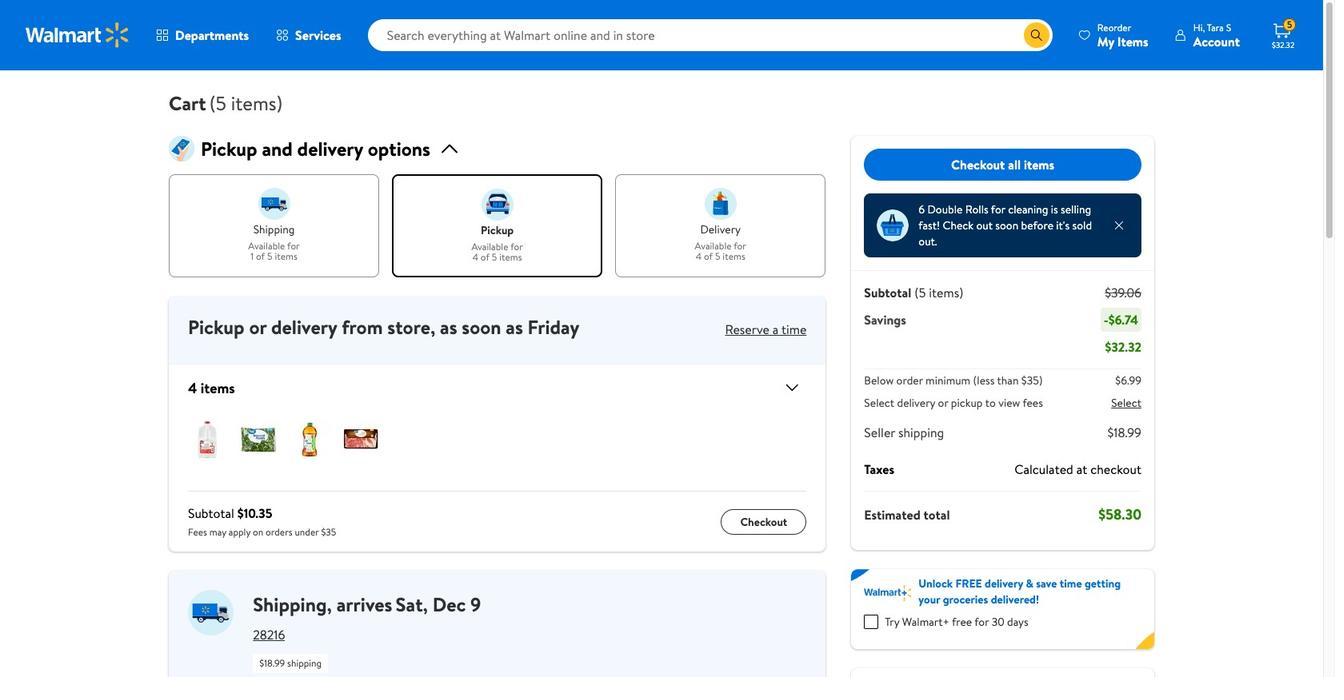 Task type: describe. For each thing, give the bounding box(es) containing it.
estimated
[[864, 506, 921, 524]]

save
[[1036, 576, 1057, 592]]

intent image for pickup image
[[481, 189, 513, 221]]

6
[[919, 202, 925, 218]]

savings
[[864, 311, 906, 329]]

all
[[1008, 156, 1021, 173]]

Search search field
[[368, 19, 1053, 51]]

cart (5 items)
[[169, 90, 283, 117]]

available for shipping
[[248, 239, 285, 252]]

cart
[[169, 90, 206, 117]]

from
[[342, 314, 383, 341]]

$6.74
[[1109, 311, 1138, 329]]

reorder
[[1098, 20, 1131, 34]]

services
[[295, 26, 341, 44]]

fulfillment logo image
[[188, 591, 234, 636]]

select delivery or pickup to view fees
[[864, 395, 1043, 411]]

below order minimum (less than $35)
[[864, 373, 1043, 389]]

(less
[[973, 373, 995, 389]]

5 for shipping
[[267, 250, 272, 263]]

close nudge image
[[1113, 219, 1126, 232]]

tara
[[1207, 20, 1224, 34]]

calculated
[[1015, 461, 1074, 478]]

try walmart+ free for 30 days
[[885, 614, 1029, 630]]

shipping , arrives sat, dec 9 28216
[[253, 591, 481, 644]]

checkout all items button
[[864, 149, 1142, 181]]

groceries
[[943, 592, 988, 608]]

delivery down order
[[897, 395, 935, 411]]

free
[[956, 576, 982, 592]]

-$6.74
[[1104, 311, 1138, 329]]

estimated total
[[864, 506, 950, 524]]

dec
[[433, 591, 466, 619]]

below
[[864, 373, 894, 389]]

available for delivery
[[695, 239, 732, 252]]

shipping for $18.99 shipping
[[287, 657, 322, 671]]

a
[[773, 321, 779, 338]]

subtotal for subtotal $10.35 fees may apply on orders under $35
[[188, 505, 234, 523]]

seller shipping
[[864, 424, 944, 442]]

check
[[943, 218, 974, 234]]

checkout for checkout all items
[[951, 156, 1005, 173]]

cleaning
[[1008, 202, 1048, 218]]

9
[[470, 591, 481, 619]]

delivery for pickup and delivery options
[[297, 135, 363, 162]]

account
[[1193, 32, 1240, 50]]

1 vertical spatial $32.32
[[1105, 338, 1142, 356]]

total
[[924, 506, 950, 524]]

to
[[985, 395, 996, 411]]

pickup and delivery options button
[[169, 135, 826, 162]]

selling
[[1061, 202, 1091, 218]]

checkout all items
[[951, 156, 1055, 173]]

as soon as 
      friday element
[[440, 314, 579, 341]]

items) for cart (5 items)
[[231, 90, 283, 117]]

view all items image
[[776, 378, 802, 398]]

arrives
[[337, 591, 392, 619]]

sold
[[1072, 218, 1092, 234]]

shipping available for 1 of 5 items
[[248, 222, 300, 263]]

reserve a time
[[725, 321, 807, 338]]

of for pickup
[[481, 251, 490, 264]]

intent image for shipping image
[[258, 188, 290, 220]]

checkout button
[[721, 509, 807, 535]]

pickup and delivery options
[[201, 135, 430, 162]]

before
[[1021, 218, 1054, 234]]

taxes
[[864, 461, 894, 478]]

days
[[1007, 614, 1029, 630]]

available for pickup
[[472, 240, 508, 253]]

, inside shipping , arrives sat, dec 9 28216
[[327, 591, 332, 619]]

fast!
[[919, 218, 940, 234]]

departments
[[175, 26, 249, 44]]

try
[[885, 614, 900, 630]]

for inside banner
[[975, 614, 989, 630]]

1
[[251, 250, 254, 263]]

than
[[997, 373, 1019, 389]]

items up great value whole vitamin d milk, gallon, 128 fl oz with addon services icon
[[201, 378, 235, 398]]

4 for delivery
[[696, 250, 702, 263]]

and
[[262, 135, 293, 162]]

view
[[999, 395, 1020, 411]]

delivery for unlock free delivery & save time getting your groceries delivered!
[[985, 576, 1023, 592]]

fees
[[188, 526, 207, 539]]

pickup or delivery from store , as soon as        friday
[[188, 314, 579, 341]]

6 double rolls for cleaning is selling fast! check out soon before it's sold out.
[[919, 202, 1092, 250]]

sat,
[[396, 591, 428, 619]]

checkout for checkout
[[740, 514, 788, 530]]

$6.99
[[1116, 373, 1142, 389]]

Walmart Site-Wide search field
[[368, 19, 1053, 51]]

$18.99 for $18.99
[[1108, 424, 1142, 442]]

1 horizontal spatial $32.32
[[1272, 39, 1295, 50]]

on
[[253, 526, 263, 539]]

shipping inside shipping available for 1 of 5 items
[[253, 222, 295, 238]]

1 horizontal spatial ,
[[430, 314, 435, 341]]

may
[[209, 526, 226, 539]]

5 $32.32
[[1272, 18, 1295, 50]]

items
[[1118, 32, 1149, 50]]



Task type: locate. For each thing, give the bounding box(es) containing it.
delivery down intent image for delivery
[[700, 222, 741, 238]]

Try Walmart+ free for 30 days checkbox
[[864, 615, 879, 630]]

your
[[919, 592, 940, 608]]

1 vertical spatial time
[[1060, 576, 1082, 592]]

1 vertical spatial shipping
[[898, 424, 944, 442]]

0 vertical spatial shipping
[[253, 222, 295, 238]]

0 vertical spatial or
[[249, 314, 267, 341]]

reserve a time button
[[725, 321, 807, 338]]

as left friday
[[506, 314, 523, 341]]

0 vertical spatial (5
[[209, 90, 226, 117]]

of inside pickup available for 4 of 5 items
[[481, 251, 490, 264]]

for right the 1
[[287, 239, 300, 252]]

2 as from the left
[[506, 314, 523, 341]]

or down minimum
[[938, 395, 948, 411]]

at
[[1077, 461, 1088, 478]]

1 horizontal spatial or
[[938, 395, 948, 411]]

1 horizontal spatial available
[[472, 240, 508, 253]]

delivery
[[297, 135, 363, 162], [700, 222, 741, 238], [271, 314, 337, 341], [897, 395, 935, 411], [985, 576, 1023, 592]]

(5
[[209, 90, 226, 117], [915, 284, 926, 302]]

for down intent image for pickup
[[511, 240, 523, 253]]

subtotal
[[864, 284, 911, 302], [188, 505, 234, 523]]

shipping inside "element"
[[287, 657, 322, 671]]

pickup down cart (5 items)
[[201, 135, 257, 162]]

delivery left from
[[271, 314, 337, 341]]

1 vertical spatial $18.99
[[259, 657, 285, 671]]

less than x qty image
[[877, 210, 909, 242]]

is
[[1051, 202, 1058, 218]]

items) up and
[[231, 90, 283, 117]]

$18.99 for $18.99 shipping
[[259, 657, 285, 671]]

delivered!
[[991, 592, 1039, 608]]

free
[[952, 614, 972, 630]]

fees
[[1023, 395, 1043, 411]]

pickup up 4 items
[[188, 314, 245, 341]]

2 horizontal spatial 4
[[696, 250, 702, 263]]

4 inside pickup available for 4 of 5 items
[[473, 251, 478, 264]]

for right the rolls
[[991, 202, 1006, 218]]

calculated at checkout
[[1015, 461, 1142, 478]]

for for shipping
[[287, 239, 300, 252]]

items for shipping
[[275, 250, 297, 263]]

shipping down intent image for shipping
[[253, 222, 295, 238]]

hi, tara s account
[[1193, 20, 1240, 50]]

items) for subtotal (5 items)
[[929, 284, 964, 302]]

pickup down intent image for pickup
[[481, 222, 514, 238]]

(5 right cart
[[209, 90, 226, 117]]

available inside shipping available for 1 of 5 items
[[248, 239, 285, 252]]

walmart+
[[902, 614, 950, 630]]

great value hickory smoked bacon, 12 oz with addon services image
[[342, 421, 380, 459]]

0 horizontal spatial soon
[[462, 314, 501, 341]]

1 vertical spatial subtotal
[[188, 505, 234, 523]]

4 inside delivery available for 4 of 5 items
[[696, 250, 702, 263]]

0 vertical spatial ,
[[430, 314, 435, 341]]

0 horizontal spatial 4
[[188, 378, 197, 398]]

shipping, arrives sat, dec 9 28216 element
[[169, 571, 826, 674]]

4 items
[[188, 378, 235, 398]]

$58.30
[[1099, 505, 1142, 525]]

$18.99 shipping
[[259, 657, 322, 671]]

items down intent image for delivery
[[723, 250, 745, 263]]

28216
[[253, 627, 285, 644]]

0 vertical spatial $18.99
[[1108, 424, 1142, 442]]

1 horizontal spatial select
[[1111, 395, 1142, 411]]

unlock
[[919, 576, 953, 592]]

2 horizontal spatial available
[[695, 239, 732, 252]]

soon
[[995, 218, 1019, 234], [462, 314, 501, 341]]

1 horizontal spatial items)
[[929, 284, 964, 302]]

of down intent image for pickup
[[481, 251, 490, 264]]

1 vertical spatial soon
[[462, 314, 501, 341]]

0 horizontal spatial $32.32
[[1105, 338, 1142, 356]]

friday
[[528, 314, 579, 341]]

4 for pickup
[[473, 251, 478, 264]]

of inside delivery available for 4 of 5 items
[[704, 250, 713, 263]]

0 horizontal spatial or
[[249, 314, 267, 341]]

double
[[928, 202, 963, 218]]

delivery right and
[[297, 135, 363, 162]]

as right store
[[440, 314, 457, 341]]

1 vertical spatial items)
[[929, 284, 964, 302]]

available inside delivery available for 4 of 5 items
[[695, 239, 732, 252]]

1 horizontal spatial subtotal
[[864, 284, 911, 302]]

for for delivery
[[734, 239, 746, 252]]

0 vertical spatial $32.32
[[1272, 39, 1295, 50]]

delivery inside unlock free delivery & save time getting your groceries delivered!
[[985, 576, 1023, 592]]

rolls
[[965, 202, 989, 218]]

of for shipping
[[256, 250, 265, 263]]

, right from
[[430, 314, 435, 341]]

0 horizontal spatial as
[[440, 314, 457, 341]]

5
[[1287, 18, 1292, 31], [267, 250, 272, 263], [715, 250, 720, 263], [492, 251, 497, 264]]

5 right the 1
[[267, 250, 272, 263]]

30
[[992, 614, 1005, 630]]

$18.99
[[1108, 424, 1142, 442], [259, 657, 285, 671]]

search icon image
[[1030, 29, 1043, 42]]

items) down out.
[[929, 284, 964, 302]]

0 horizontal spatial time
[[782, 321, 807, 338]]

1 vertical spatial checkout
[[740, 514, 788, 530]]

of right the 1
[[256, 250, 265, 263]]

$32.32 down $6.74
[[1105, 338, 1142, 356]]

intent image for delivery image
[[705, 188, 737, 220]]

1 horizontal spatial checkout
[[951, 156, 1005, 173]]

delivery available for 4 of 5 items
[[695, 222, 746, 263]]

pickup available for 4 of 5 items
[[472, 222, 523, 264]]

delivery left &
[[985, 576, 1023, 592]]

pickup for pickup or delivery from store , as soon as        friday
[[188, 314, 245, 341]]

2 vertical spatial shipping
[[287, 657, 322, 671]]

(5 for cart
[[209, 90, 226, 117]]

items down intent image for pickup
[[499, 251, 522, 264]]

$18.99 inside "shipping, arrives sat, dec 9 28216" "element"
[[259, 657, 285, 671]]

for down intent image for delivery
[[734, 239, 746, 252]]

shipping
[[253, 591, 327, 619]]

0 horizontal spatial ,
[[327, 591, 332, 619]]

great value whole vitamin d milk, gallon, 128 fl oz with addon services image
[[188, 421, 226, 459]]

of inside shipping available for 1 of 5 items
[[256, 250, 265, 263]]

1 horizontal spatial soon
[[995, 218, 1019, 234]]

0 horizontal spatial (5
[[209, 90, 226, 117]]

available down intent image for shipping
[[248, 239, 285, 252]]

list
[[169, 174, 826, 278]]

subtotal $10.35 fees may apply on orders under $35
[[188, 505, 336, 539]]

select
[[864, 395, 895, 411], [1111, 395, 1142, 411]]

28216 button
[[253, 627, 285, 644]]

cart_gic_illustration image
[[169, 136, 194, 162]]

for inside shipping available for 1 of 5 items
[[287, 239, 300, 252]]

available down intent image for delivery
[[695, 239, 732, 252]]

1 vertical spatial pickup
[[188, 314, 245, 341]]

1 horizontal spatial (5
[[915, 284, 926, 302]]

5 inside delivery available for 4 of 5 items
[[715, 250, 720, 263]]

of for delivery
[[704, 250, 713, 263]]

0 horizontal spatial $18.99
[[259, 657, 285, 671]]

select down $6.99 at the right of page
[[1111, 395, 1142, 411]]

0 horizontal spatial of
[[256, 250, 265, 263]]

banner
[[852, 570, 1154, 650]]

items inside button
[[1024, 156, 1055, 173]]

for inside delivery available for 4 of 5 items
[[734, 239, 746, 252]]

$10.35
[[237, 505, 272, 523]]

shipping right seller
[[898, 424, 944, 442]]

soon inside 6 double rolls for cleaning is selling fast! check out soon before it's sold out.
[[995, 218, 1019, 234]]

of
[[256, 250, 265, 263], [704, 250, 713, 263], [481, 251, 490, 264]]

0 horizontal spatial checkout
[[740, 514, 788, 530]]

seller
[[864, 424, 895, 442]]

$18.99 down 28216
[[259, 657, 285, 671]]

soon left friday
[[462, 314, 501, 341]]

time right save
[[1060, 576, 1082, 592]]

, left arrives
[[327, 591, 332, 619]]

1 horizontal spatial as
[[506, 314, 523, 341]]

0 horizontal spatial items)
[[231, 90, 283, 117]]

shipping
[[253, 222, 295, 238], [898, 424, 944, 442], [287, 657, 322, 671]]

orders
[[266, 526, 293, 539]]

-
[[1104, 311, 1109, 329]]

walmart image
[[26, 22, 130, 48]]

5 down intent image for delivery
[[715, 250, 720, 263]]

select down 'below'
[[864, 395, 895, 411]]

0 vertical spatial checkout
[[951, 156, 1005, 173]]

or
[[249, 314, 267, 341], [938, 395, 948, 411]]

subtotal for subtotal (5 items)
[[864, 284, 911, 302]]

great value 100% apple juice, 96 fl oz with addon services image
[[290, 421, 329, 459]]

items inside delivery available for 4 of 5 items
[[723, 250, 745, 263]]

delivery inside delivery available for 4 of 5 items
[[700, 222, 741, 238]]

1 select from the left
[[864, 395, 895, 411]]

for inside 6 double rolls for cleaning is selling fast! check out soon before it's sold out.
[[991, 202, 1006, 218]]

subtotal inside subtotal $10.35 fees may apply on orders under $35
[[188, 505, 234, 523]]

1 horizontal spatial of
[[481, 251, 490, 264]]

pickup for pickup and delivery options
[[201, 135, 257, 162]]

1 vertical spatial (5
[[915, 284, 926, 302]]

1 as from the left
[[440, 314, 457, 341]]

$32.32
[[1272, 39, 1295, 50], [1105, 338, 1142, 356]]

shipping for seller shipping
[[898, 424, 944, 442]]

$39.06
[[1105, 284, 1142, 302]]

order
[[897, 373, 923, 389]]

0 vertical spatial pickup
[[481, 222, 514, 238]]

banner containing unlock free delivery & save time getting your groceries delivered!
[[852, 570, 1154, 650]]

pickup left to
[[951, 395, 983, 411]]

1 horizontal spatial time
[[1060, 576, 1082, 592]]

unlock free delivery & save time getting your groceries delivered!
[[919, 576, 1121, 608]]

minimum
[[926, 373, 971, 389]]

1 vertical spatial pickup
[[951, 395, 983, 411]]

0 horizontal spatial available
[[248, 239, 285, 252]]

select for select delivery or pickup to view fees
[[864, 395, 895, 411]]

0 horizontal spatial select
[[864, 395, 895, 411]]

1 horizontal spatial 4
[[473, 251, 478, 264]]

apply
[[229, 526, 251, 539]]

great value frozen broccoli florets, 12 oz steamable bag with addon services image
[[239, 421, 278, 459]]

select for select button in the right bottom of the page
[[1111, 395, 1142, 411]]

items for delivery
[[723, 250, 745, 263]]

1 horizontal spatial pickup
[[951, 395, 983, 411]]

my
[[1098, 32, 1114, 50]]

&
[[1026, 576, 1034, 592]]

(5 for subtotal
[[915, 284, 926, 302]]

for inside pickup available for 4 of 5 items
[[511, 240, 523, 253]]

items right all
[[1024, 156, 1055, 173]]

5 inside shipping available for 1 of 5 items
[[267, 250, 272, 263]]

under
[[295, 526, 319, 539]]

or down the 1
[[249, 314, 267, 341]]

delivery for pickup or delivery from store , as soon as        friday
[[271, 314, 337, 341]]

0 horizontal spatial pickup
[[481, 222, 514, 238]]

available
[[248, 239, 285, 252], [695, 239, 732, 252], [472, 240, 508, 253]]

items right the 1
[[275, 250, 297, 263]]

list containing shipping
[[169, 174, 826, 278]]

s
[[1226, 20, 1231, 34]]

subtotal (5 items)
[[864, 284, 964, 302]]

1 vertical spatial ,
[[327, 591, 332, 619]]

0 vertical spatial pickup
[[201, 135, 257, 162]]

subtotal up may
[[188, 505, 234, 523]]

1 vertical spatial or
[[938, 395, 948, 411]]

2 select from the left
[[1111, 395, 1142, 411]]

checkout
[[951, 156, 1005, 173], [740, 514, 788, 530]]

checkout inside button
[[951, 156, 1005, 173]]

items inside pickup available for 4 of 5 items
[[499, 251, 522, 264]]

0 vertical spatial items)
[[231, 90, 283, 117]]

(5 down out.
[[915, 284, 926, 302]]

reserve
[[725, 321, 770, 338]]

out
[[976, 218, 993, 234]]

5 for pickup
[[492, 251, 497, 264]]

time inside unlock free delivery & save time getting your groceries delivered!
[[1060, 576, 1082, 592]]

checkout inside button
[[740, 514, 788, 530]]

0 vertical spatial soon
[[995, 218, 1019, 234]]

5 right s on the right
[[1287, 18, 1292, 31]]

items for pickup
[[499, 251, 522, 264]]

1 horizontal spatial $18.99
[[1108, 424, 1142, 442]]

5 inside pickup available for 4 of 5 items
[[492, 251, 497, 264]]

for left 30
[[975, 614, 989, 630]]

items inside shipping available for 1 of 5 items
[[275, 250, 297, 263]]

reorder my items
[[1098, 20, 1149, 50]]

2 horizontal spatial of
[[704, 250, 713, 263]]

0 vertical spatial subtotal
[[864, 284, 911, 302]]

time right a
[[782, 321, 807, 338]]

departments button
[[142, 16, 262, 54]]

soon right out
[[995, 218, 1019, 234]]

shipping down shipping
[[287, 657, 322, 671]]

checkout
[[1091, 461, 1142, 478]]

$18.99 down select button in the right bottom of the page
[[1108, 424, 1142, 442]]

5 down intent image for pickup
[[492, 251, 497, 264]]

$32.32 right account
[[1272, 39, 1295, 50]]

for for pickup
[[511, 240, 523, 253]]

0 horizontal spatial subtotal
[[188, 505, 234, 523]]

select button
[[1111, 395, 1142, 411]]

of down intent image for delivery
[[704, 250, 713, 263]]

getting
[[1085, 576, 1121, 592]]

store
[[387, 314, 430, 341]]

5 inside 5 $32.32
[[1287, 18, 1292, 31]]

available inside pickup available for 4 of 5 items
[[472, 240, 508, 253]]

available down intent image for pickup
[[472, 240, 508, 253]]

options
[[368, 135, 430, 162]]

out.
[[919, 234, 937, 250]]

5 for delivery
[[715, 250, 720, 263]]

walmart plus image
[[864, 586, 912, 602]]

subtotal up savings
[[864, 284, 911, 302]]

services button
[[262, 16, 355, 54]]

0 vertical spatial time
[[782, 321, 807, 338]]

pickup inside pickup available for 4 of 5 items
[[481, 222, 514, 238]]



Task type: vqa. For each thing, say whether or not it's contained in the screenshot.
4th Options link from the right
no



